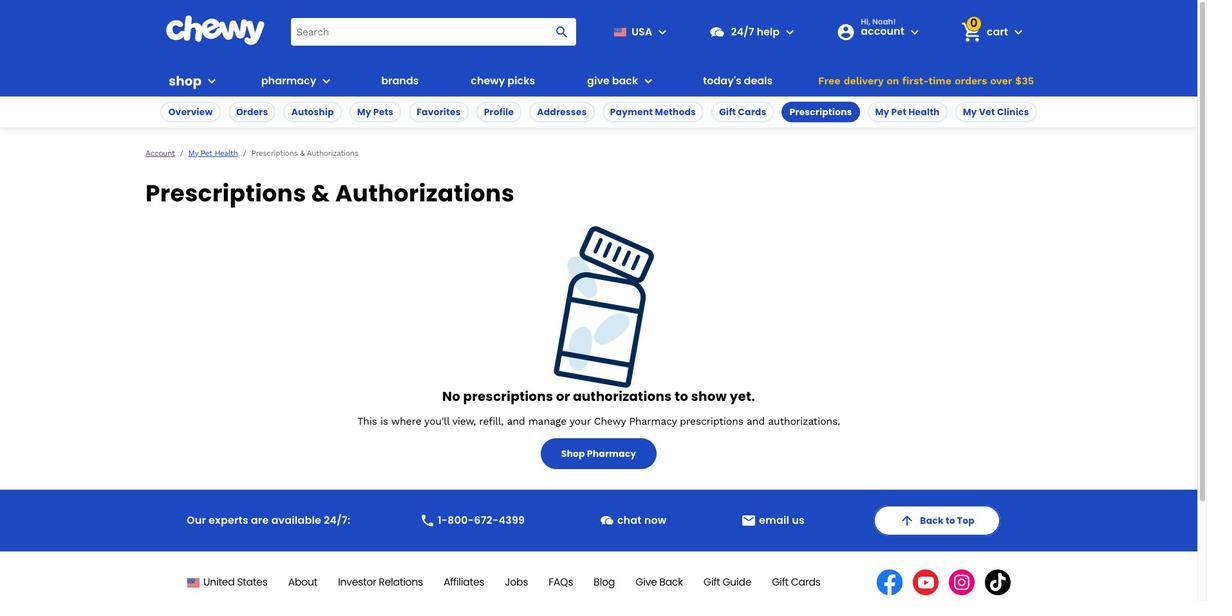Task type: locate. For each thing, give the bounding box(es) containing it.
1 vertical spatial give
[[635, 575, 657, 590]]

1 horizontal spatial &
[[311, 177, 330, 210]]

my left vet
[[963, 106, 977, 118]]

my down "on"
[[875, 106, 889, 118]]

0 vertical spatial give
[[587, 73, 610, 88]]

Search text field
[[291, 18, 576, 46]]

favorites
[[417, 106, 461, 118]]

gift cards link
[[711, 102, 774, 122], [772, 575, 820, 590]]

orders
[[236, 106, 268, 118]]

0 vertical spatial cards
[[738, 106, 766, 118]]

my left 'pets'
[[357, 106, 371, 118]]

shop
[[169, 72, 202, 90]]

over
[[990, 75, 1012, 87]]

chewy up profile
[[471, 73, 505, 88]]

gift guide
[[704, 575, 751, 590]]

24/7 help
[[731, 24, 780, 39]]

give inside 'site' 'banner'
[[587, 73, 610, 88]]

are
[[251, 513, 269, 528]]

1-800-672-4399
[[438, 513, 525, 528]]

to
[[675, 388, 688, 406], [946, 514, 955, 527]]

to inside button
[[946, 514, 955, 527]]

0 vertical spatial pet
[[891, 106, 907, 118]]

0 vertical spatial pharmacy
[[629, 415, 677, 428]]

my vet clinics
[[963, 106, 1029, 118]]

1 vertical spatial my pet health link
[[188, 148, 238, 158]]

authorizations.
[[768, 415, 840, 428]]

0 horizontal spatial pet
[[201, 148, 212, 157]]

1-800-672-4399 link
[[415, 508, 530, 534]]

gift cards link right guide
[[772, 575, 820, 590]]

refill,
[[479, 415, 504, 428]]

chewy support image
[[599, 513, 615, 529]]

1-
[[438, 513, 448, 528]]

our
[[187, 513, 206, 528]]

1 horizontal spatial give
[[635, 575, 657, 590]]

favorites link
[[409, 102, 468, 122]]

gift right guide
[[772, 575, 788, 590]]

pet inside subnav element
[[891, 106, 907, 118]]

1 horizontal spatial pet
[[891, 106, 907, 118]]

2 horizontal spatial back
[[920, 514, 944, 527]]

faqs
[[549, 575, 573, 590]]

1 vertical spatial back
[[920, 514, 944, 527]]

my pet health link down first- on the right of the page
[[868, 102, 947, 122]]

24/7 help link
[[704, 16, 780, 47]]

items image
[[960, 21, 983, 43]]

payment
[[610, 106, 653, 118]]

1 horizontal spatial back
[[659, 575, 683, 590]]

my for the right the my pet health link
[[875, 106, 889, 118]]

about link
[[288, 575, 317, 590]]

672-
[[474, 513, 499, 528]]

authorizations
[[307, 148, 358, 157], [335, 177, 515, 210]]

clinics
[[997, 106, 1029, 118]]

chewy support image
[[709, 24, 726, 40]]

chewy
[[471, 73, 505, 88], [594, 415, 626, 428]]

relations
[[379, 575, 423, 590]]

0 horizontal spatial back
[[612, 73, 638, 88]]

1 horizontal spatial and
[[747, 415, 765, 428]]

my vet clinics link
[[955, 102, 1037, 122]]

give back menu image
[[641, 73, 656, 89]]

gift cards link down today's deals link
[[711, 102, 774, 122]]

pharmacy inside 'button'
[[587, 447, 636, 460]]

0 vertical spatial chewy
[[471, 73, 505, 88]]

gift left guide
[[704, 575, 720, 590]]

give back link
[[582, 66, 638, 97], [635, 575, 683, 590]]

back for bottom give back link
[[659, 575, 683, 590]]

to left top
[[946, 514, 955, 527]]

1 vertical spatial &
[[311, 177, 330, 210]]

pet down "on"
[[891, 106, 907, 118]]

addresses link
[[529, 102, 595, 122]]

cards down us
[[791, 575, 820, 590]]

cards down deals
[[738, 106, 766, 118]]

give
[[587, 73, 610, 88], [635, 575, 657, 590]]

give back up subnav element
[[587, 73, 638, 88]]

back to top button
[[874, 505, 1001, 536]]

1 vertical spatial cards
[[791, 575, 820, 590]]

0 horizontal spatial health
[[215, 148, 238, 157]]

1 horizontal spatial gift cards
[[772, 575, 820, 590]]

my pet health link
[[868, 102, 947, 122], [188, 148, 238, 158]]

investor
[[338, 575, 376, 590]]

0 vertical spatial health
[[909, 106, 940, 118]]

usa
[[632, 24, 652, 39]]

faqs link
[[549, 575, 573, 590]]

give back right blog link
[[635, 575, 683, 590]]

1 vertical spatial my pet health
[[188, 148, 238, 157]]

first-
[[902, 75, 929, 87]]

0 vertical spatial &
[[300, 148, 305, 157]]

or
[[556, 388, 570, 406]]

0 vertical spatial give back
[[587, 73, 638, 88]]

shop pharmacy button
[[541, 438, 657, 469]]

1 horizontal spatial chewy
[[594, 415, 626, 428]]

give right blog
[[635, 575, 657, 590]]

0 vertical spatial back
[[612, 73, 638, 88]]

give up subnav element
[[587, 73, 610, 88]]

payment methods link
[[602, 102, 704, 122]]

and right refill,
[[507, 415, 525, 428]]

0 horizontal spatial my pet health link
[[188, 148, 238, 158]]

prescriptions & authorizations
[[251, 148, 358, 157], [146, 177, 515, 210]]

to left show
[[675, 388, 688, 406]]

0 horizontal spatial to
[[675, 388, 688, 406]]

chat
[[617, 513, 642, 528]]

back left top
[[920, 514, 944, 527]]

0 horizontal spatial gift cards
[[719, 106, 766, 118]]

health
[[909, 106, 940, 118], [215, 148, 238, 157]]

chewy down no prescriptions or authorizations to show yet.
[[594, 415, 626, 428]]

no prescriptions or authorizations to show yet.
[[442, 388, 755, 406]]

my for the my pets link at the left of the page
[[357, 106, 371, 118]]

gift cards down today's deals link
[[719, 106, 766, 118]]

affiliates link
[[444, 575, 484, 590]]

2 vertical spatial back
[[659, 575, 683, 590]]

help menu image
[[782, 24, 798, 40]]

yet.
[[730, 388, 755, 406]]

0 vertical spatial my pet health
[[875, 106, 940, 118]]

back inside give back link
[[612, 73, 638, 88]]

1 horizontal spatial my pet health link
[[868, 102, 947, 122]]

0 horizontal spatial and
[[507, 415, 525, 428]]

1 vertical spatial pharmacy
[[587, 447, 636, 460]]

1 horizontal spatial health
[[909, 106, 940, 118]]

youtube image
[[913, 570, 939, 596]]

prescriptions up refill,
[[463, 388, 553, 406]]

brands link
[[376, 66, 424, 97]]

prescriptions
[[790, 106, 852, 118], [251, 148, 298, 157], [146, 177, 306, 210]]

blog
[[594, 575, 615, 590]]

my pet health link down overview link
[[188, 148, 238, 158]]

gift cards right guide
[[772, 575, 820, 590]]

give back link up payment
[[582, 66, 638, 97]]

my pet health down overview link
[[188, 148, 238, 157]]

1 vertical spatial pet
[[201, 148, 212, 157]]

back left gift guide link
[[659, 575, 683, 590]]

email us
[[759, 513, 805, 528]]

prescriptions down show
[[680, 415, 743, 428]]

instagram image
[[949, 570, 975, 596]]

pharmacy down "this is where you'll view, refill, and manage your chewy pharmacy prescriptions and authorizations."
[[587, 447, 636, 460]]

1 vertical spatial give back
[[635, 575, 683, 590]]

top
[[957, 514, 975, 527]]

back for topmost give back link
[[612, 73, 638, 88]]

pet
[[891, 106, 907, 118], [201, 148, 212, 157]]

0 horizontal spatial prescriptions
[[463, 388, 553, 406]]

1 horizontal spatial my pet health
[[875, 106, 940, 118]]

1 vertical spatial to
[[946, 514, 955, 527]]

0 vertical spatial to
[[675, 388, 688, 406]]

addresses
[[537, 106, 587, 118]]

0 horizontal spatial &
[[300, 148, 305, 157]]

prescriptions link
[[782, 102, 860, 122]]

health down orders link
[[215, 148, 238, 157]]

tiktok image
[[985, 570, 1011, 596]]

pet down overview link
[[201, 148, 212, 157]]

0 vertical spatial gift cards
[[719, 106, 766, 118]]

and down yet.
[[747, 415, 765, 428]]

pharmacy
[[629, 415, 677, 428], [587, 447, 636, 460]]

&
[[300, 148, 305, 157], [311, 177, 330, 210]]

0 horizontal spatial chewy
[[471, 73, 505, 88]]

1 vertical spatial give back link
[[635, 575, 683, 590]]

account
[[861, 24, 904, 38]]

0 horizontal spatial give
[[587, 73, 610, 88]]

pharmacy down "authorizations"
[[629, 415, 677, 428]]

0 horizontal spatial cards
[[738, 106, 766, 118]]

email
[[759, 513, 789, 528]]

menu image
[[204, 73, 220, 89]]

account
[[146, 148, 175, 157]]

gift down 'today's'
[[719, 106, 736, 118]]

profile link
[[476, 102, 522, 122]]

brands
[[381, 73, 419, 88]]

1 vertical spatial prescriptions
[[680, 415, 743, 428]]

800-
[[448, 513, 474, 528]]

united
[[203, 575, 235, 590]]

my pet health
[[875, 106, 940, 118], [188, 148, 238, 157]]

this is where you'll view, refill, and manage your chewy pharmacy prescriptions and authorizations.
[[357, 415, 840, 428]]

cart menu image
[[1011, 24, 1026, 40]]

united states button
[[187, 575, 267, 590]]

1 and from the left
[[507, 415, 525, 428]]

methods
[[655, 106, 696, 118]]

help
[[757, 24, 780, 39]]

1 horizontal spatial to
[[946, 514, 955, 527]]

my pet health down first- on the right of the page
[[875, 106, 940, 118]]

0 vertical spatial prescriptions
[[790, 106, 852, 118]]

my
[[357, 106, 371, 118], [875, 106, 889, 118], [963, 106, 977, 118], [188, 148, 198, 157]]

0 vertical spatial my pet health link
[[868, 102, 947, 122]]

give back
[[587, 73, 638, 88], [635, 575, 683, 590]]

united states
[[203, 575, 267, 590]]

back left give back menu icon
[[612, 73, 638, 88]]

health down free delivery on first-time orders over $35 button
[[909, 106, 940, 118]]

give back link right blog link
[[635, 575, 683, 590]]



Task type: vqa. For each thing, say whether or not it's contained in the screenshot.
WELCOME
no



Task type: describe. For each thing, give the bounding box(es) containing it.
shop
[[561, 447, 585, 460]]

is
[[380, 415, 388, 428]]

show
[[691, 388, 727, 406]]

chewy picks link
[[466, 66, 540, 97]]

gift guide link
[[704, 575, 751, 590]]

picks
[[508, 73, 535, 88]]

menu image
[[655, 24, 670, 40]]

hi,
[[861, 16, 871, 27]]

us
[[792, 513, 805, 528]]

24/7:
[[324, 513, 350, 528]]

0 horizontal spatial my pet health
[[188, 148, 238, 157]]

free delivery on first-time orders over $35 button
[[814, 66, 1038, 97]]

1 horizontal spatial cards
[[791, 575, 820, 590]]

my pet health inside subnav element
[[875, 106, 940, 118]]

1 vertical spatial prescriptions & authorizations
[[146, 177, 515, 210]]

shop pharmacy
[[561, 447, 636, 460]]

view,
[[452, 415, 476, 428]]

pharmacy
[[261, 73, 316, 88]]

investor relations
[[338, 575, 423, 590]]

health inside subnav element
[[909, 106, 940, 118]]

chewy home image
[[165, 15, 265, 45]]

jobs link
[[505, 575, 528, 590]]

states
[[237, 575, 267, 590]]

hi, noah! account
[[861, 16, 904, 38]]

where
[[391, 415, 421, 428]]

$35
[[1015, 75, 1034, 87]]

0
[[970, 15, 978, 31]]

facebook image
[[877, 570, 903, 596]]

back to top
[[920, 514, 975, 527]]

gift inside subnav element
[[719, 106, 736, 118]]

1 vertical spatial prescriptions
[[251, 148, 298, 157]]

1 vertical spatial authorizations
[[335, 177, 515, 210]]

today's deals
[[703, 73, 773, 88]]

prescriptions inside "link"
[[790, 106, 852, 118]]

authorizations
[[573, 388, 672, 406]]

my right account
[[188, 148, 198, 157]]

orders
[[955, 75, 987, 87]]

shop button
[[169, 66, 220, 97]]

email us link
[[736, 508, 810, 534]]

payment methods
[[610, 106, 696, 118]]

on
[[887, 75, 899, 87]]

autoship
[[291, 106, 334, 118]]

2 and from the left
[[747, 415, 765, 428]]

vet
[[979, 106, 995, 118]]

delivery
[[844, 75, 884, 87]]

investor relations link
[[338, 575, 423, 590]]

chat now button
[[594, 508, 672, 534]]

usa button
[[609, 16, 670, 47]]

submit search image
[[555, 24, 570, 40]]

guide
[[722, 575, 751, 590]]

chat now
[[617, 513, 667, 528]]

24/7
[[731, 24, 754, 39]]

0 vertical spatial prescriptions
[[463, 388, 553, 406]]

gift cards inside gift cards link
[[719, 106, 766, 118]]

our experts are available 24/7:
[[187, 513, 350, 528]]

pharmacy menu image
[[319, 73, 334, 89]]

4399
[[499, 513, 525, 528]]

my pets
[[357, 106, 394, 118]]

your
[[570, 415, 591, 428]]

1 vertical spatial gift cards
[[772, 575, 820, 590]]

now
[[644, 513, 667, 528]]

1 vertical spatial chewy
[[594, 415, 626, 428]]

gift for the bottommost gift cards link
[[772, 575, 788, 590]]

1 vertical spatial health
[[215, 148, 238, 157]]

1 vertical spatial gift cards link
[[772, 575, 820, 590]]

pets
[[373, 106, 394, 118]]

back inside back to top button
[[920, 514, 944, 527]]

overview link
[[161, 102, 221, 122]]

free delivery on first-time orders over $35
[[818, 75, 1034, 87]]

Product search field
[[291, 18, 576, 46]]

cards inside subnav element
[[738, 106, 766, 118]]

2 vertical spatial prescriptions
[[146, 177, 306, 210]]

no
[[442, 388, 460, 406]]

0 vertical spatial give back link
[[582, 66, 638, 97]]

prescription bottle image
[[541, 223, 657, 389]]

time
[[929, 75, 952, 87]]

free
[[818, 75, 841, 87]]

my pets link
[[349, 102, 401, 122]]

0 vertical spatial gift cards link
[[711, 102, 774, 122]]

available
[[271, 513, 321, 528]]

this
[[357, 415, 377, 428]]

you'll
[[424, 415, 449, 428]]

orders link
[[228, 102, 276, 122]]

0 vertical spatial prescriptions & authorizations
[[251, 148, 358, 157]]

chewy inside 'site' 'banner'
[[471, 73, 505, 88]]

autoship link
[[284, 102, 342, 122]]

blog link
[[594, 575, 615, 590]]

deals
[[744, 73, 773, 88]]

about
[[288, 575, 317, 590]]

site banner
[[0, 0, 1198, 97]]

1 horizontal spatial prescriptions
[[680, 415, 743, 428]]

profile
[[484, 106, 514, 118]]

affiliates
[[444, 575, 484, 590]]

today's
[[703, 73, 742, 88]]

noah!
[[872, 16, 896, 27]]

my for my vet clinics link
[[963, 106, 977, 118]]

experts
[[209, 513, 248, 528]]

0 vertical spatial authorizations
[[307, 148, 358, 157]]

gift for gift guide link
[[704, 575, 720, 590]]

give back inside 'site' 'banner'
[[587, 73, 638, 88]]

manage
[[528, 415, 567, 428]]

subnav element
[[0, 97, 1198, 127]]

account menu image
[[907, 24, 923, 40]]

today's deals link
[[698, 66, 778, 97]]



